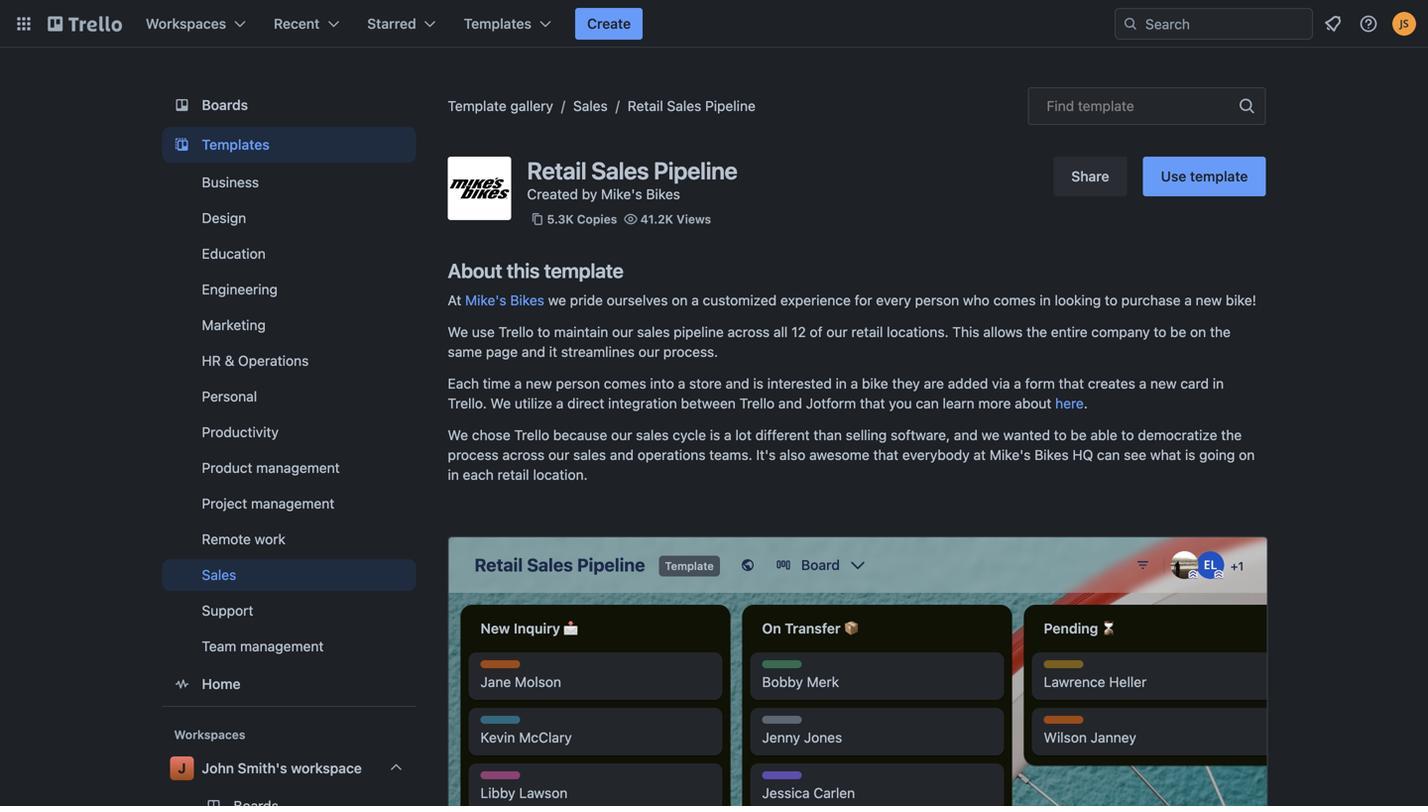 Task type: vqa. For each thing, say whether or not it's contained in the screenshot.
5.3K
yes



Task type: describe. For each thing, give the bounding box(es) containing it.
2 horizontal spatial is
[[1186, 447, 1196, 463]]

recent button
[[262, 8, 352, 40]]

template for find template
[[1078, 98, 1135, 114]]

create button
[[575, 8, 643, 40]]

retail for retail sales pipeline
[[628, 98, 663, 114]]

templates link
[[162, 127, 416, 163]]

than
[[814, 427, 842, 444]]

all
[[774, 324, 788, 340]]

find
[[1047, 98, 1075, 114]]

our up into
[[639, 344, 660, 360]]

process.
[[664, 344, 718, 360]]

templates button
[[452, 8, 564, 40]]

search image
[[1123, 16, 1139, 32]]

0 vertical spatial sales link
[[573, 98, 608, 114]]

we chose trello because our sales cycle is a lot different than selling software, and we wanted to be able to democratize the process across our sales and operations teams. it's also awesome that everybody at mike's bikes hq can see what is going on in each retail location.
[[448, 427, 1255, 483]]

team management link
[[162, 631, 416, 663]]

j
[[178, 761, 186, 777]]

project management
[[202, 496, 335, 512]]

team
[[202, 638, 236, 655]]

at
[[974, 447, 986, 463]]

locations.
[[887, 324, 949, 340]]

we inside the each time a new person comes into a store and is interested in a bike they are added via a form that creates a new card in trello. we utilize a direct integration between trello and jotform that you can learn more about
[[491, 395, 511, 412]]

about
[[448, 259, 503, 282]]

1 vertical spatial is
[[710, 427, 721, 444]]

via
[[992, 376, 1011, 392]]

management for team management
[[240, 638, 324, 655]]

on inside we use trello to maintain our sales pipeline across all 12 of our retail locations. this allows the entire company to be on the same page and it streamlines our process.
[[1191, 324, 1207, 340]]

pipeline
[[674, 324, 724, 340]]

product management link
[[162, 452, 416, 484]]

project
[[202, 496, 247, 512]]

sales down primary 'element'
[[667, 98, 702, 114]]

form
[[1026, 376, 1055, 392]]

comes inside the each time a new person comes into a store and is interested in a bike they are added via a form that creates a new card in trello. we utilize a direct integration between trello and jotform that you can learn more about
[[604, 376, 647, 392]]

hr
[[202, 353, 221, 369]]

business
[[202, 174, 259, 190]]

operations
[[238, 353, 309, 369]]

the left entire
[[1027, 324, 1048, 340]]

on inside we chose trello because our sales cycle is a lot different than selling software, and we wanted to be able to democratize the process across our sales and operations teams. it's also awesome that everybody at mike's bikes hq can see what is going on in each retail location.
[[1239, 447, 1255, 463]]

we for chose
[[448, 427, 468, 444]]

everybody
[[903, 447, 970, 463]]

this
[[953, 324, 980, 340]]

use
[[1161, 168, 1187, 185]]

each
[[463, 467, 494, 483]]

1 vertical spatial mike's
[[465, 292, 507, 309]]

that inside we chose trello because our sales cycle is a lot different than selling software, and we wanted to be able to democratize the process across our sales and operations teams. it's also awesome that everybody at mike's bikes hq can see what is going on in each retail location.
[[874, 447, 899, 463]]

it
[[549, 344, 558, 360]]

1 vertical spatial sales link
[[162, 560, 416, 591]]

we use trello to maintain our sales pipeline across all 12 of our retail locations. this allows the entire company to be on the same page and it streamlines our process.
[[448, 324, 1231, 360]]

retail sales pipeline link
[[628, 98, 756, 114]]

1 vertical spatial that
[[860, 395, 886, 412]]

management for project management
[[251, 496, 335, 512]]

pipeline for retail sales pipeline created by mike's bikes
[[654, 157, 738, 185]]

to down purchase
[[1154, 324, 1167, 340]]

at mike's bikes we pride ourselves on a customized experience for every person who comes in looking to purchase a new bike!
[[448, 292, 1257, 309]]

each
[[448, 376, 479, 392]]

into
[[650, 376, 674, 392]]

product
[[202, 460, 253, 476]]

Find template field
[[1028, 87, 1267, 125]]

jotform
[[806, 395, 856, 412]]

workspaces inside popup button
[[146, 15, 226, 32]]

our up "location."
[[549, 447, 570, 463]]

starred button
[[355, 8, 448, 40]]

a right "via"
[[1014, 376, 1022, 392]]

a inside we chose trello because our sales cycle is a lot different than selling software, and we wanted to be able to democratize the process across our sales and operations teams. it's also awesome that everybody at mike's bikes hq can see what is going on in each retail location.
[[724, 427, 732, 444]]

bikes inside retail sales pipeline created by mike's bikes
[[646, 186, 681, 202]]

mike's bikes link
[[465, 292, 545, 309]]

recent
[[274, 15, 320, 32]]

purchase
[[1122, 292, 1181, 309]]

Search field
[[1139, 9, 1313, 39]]

added
[[948, 376, 989, 392]]

bike
[[862, 376, 889, 392]]

we for use
[[448, 324, 468, 340]]

home image
[[170, 673, 194, 697]]

interested
[[768, 376, 832, 392]]

john smith (johnsmith38824343) image
[[1393, 12, 1417, 36]]

can for hq
[[1097, 447, 1121, 463]]

operations
[[638, 447, 706, 463]]

2 vertical spatial template
[[544, 259, 624, 282]]

lot
[[736, 427, 752, 444]]

software,
[[891, 427, 951, 444]]

sales inside retail sales pipeline created by mike's bikes
[[591, 157, 649, 185]]

pride
[[570, 292, 603, 309]]

also
[[780, 447, 806, 463]]

retail for retail sales pipeline created by mike's bikes
[[527, 157, 587, 185]]

this
[[507, 259, 540, 282]]

the inside we chose trello because our sales cycle is a lot different than selling software, and we wanted to be able to democratize the process across our sales and operations teams. it's also awesome that everybody at mike's bikes hq can see what is going on in each retail location.
[[1222, 427, 1242, 444]]

find template
[[1047, 98, 1135, 114]]

chose
[[472, 427, 511, 444]]

here .
[[1056, 395, 1088, 412]]

marketing link
[[162, 310, 416, 341]]

workspace
[[291, 761, 362, 777]]

template
[[448, 98, 507, 114]]

experience
[[781, 292, 851, 309]]

more
[[979, 395, 1011, 412]]

remote
[[202, 531, 251, 548]]

hr & operations link
[[162, 345, 416, 377]]

board image
[[170, 93, 194, 117]]

what
[[1151, 447, 1182, 463]]

sales inside we use trello to maintain our sales pipeline across all 12 of our retail locations. this allows the entire company to be on the same page and it streamlines our process.
[[637, 324, 670, 340]]

0 horizontal spatial bikes
[[510, 292, 545, 309]]

1 vertical spatial workspaces
[[174, 728, 246, 742]]

template for use template
[[1191, 168, 1249, 185]]

boards
[[202, 97, 248, 113]]

different
[[756, 427, 810, 444]]

a right into
[[678, 376, 686, 392]]

remote work link
[[162, 524, 416, 556]]

our up streamlines
[[612, 324, 634, 340]]

the down bike!
[[1210, 324, 1231, 340]]

to up it
[[538, 324, 551, 340]]

1 vertical spatial sales
[[636, 427, 669, 444]]

across inside we chose trello because our sales cycle is a lot different than selling software, and we wanted to be able to democratize the process across our sales and operations teams. it's also awesome that everybody at mike's bikes hq can see what is going on in each retail location.
[[503, 447, 545, 463]]

can for you
[[916, 395, 939, 412]]

same
[[448, 344, 482, 360]]

personal
[[202, 388, 257, 405]]

between
[[681, 395, 736, 412]]

personal link
[[162, 381, 416, 413]]

share button
[[1054, 157, 1128, 196]]

card
[[1181, 376, 1209, 392]]

because
[[553, 427, 608, 444]]

are
[[924, 376, 944, 392]]

retail sales pipeline created by mike's bikes
[[527, 157, 738, 202]]

each time a new person comes into a store and is interested in a bike they are added via a form that creates a new card in trello. we utilize a direct integration between trello and jotform that you can learn more about
[[448, 376, 1224, 412]]

5.3k
[[547, 212, 574, 226]]

mike's inside retail sales pipeline created by mike's bikes
[[601, 186, 643, 202]]

be inside we chose trello because our sales cycle is a lot different than selling software, and we wanted to be able to democratize the process across our sales and operations teams. it's also awesome that everybody at mike's bikes hq can see what is going on in each retail location.
[[1071, 427, 1087, 444]]



Task type: locate. For each thing, give the bounding box(es) containing it.
be up hq
[[1071, 427, 1087, 444]]

pipeline for retail sales pipeline
[[705, 98, 756, 114]]

to up see
[[1122, 427, 1135, 444]]

company
[[1092, 324, 1150, 340]]

and
[[522, 344, 546, 360], [726, 376, 750, 392], [779, 395, 803, 412], [954, 427, 978, 444], [610, 447, 634, 463]]

0 vertical spatial workspaces
[[146, 15, 226, 32]]

trello inside the each time a new person comes into a store and is interested in a bike they are added via a form that creates a new card in trello. we utilize a direct integration between trello and jotform that you can learn more about
[[740, 395, 775, 412]]

1 vertical spatial can
[[1097, 447, 1121, 463]]

2 vertical spatial that
[[874, 447, 899, 463]]

0 vertical spatial bikes
[[646, 186, 681, 202]]

1 horizontal spatial retail
[[628, 98, 663, 114]]

0 horizontal spatial across
[[503, 447, 545, 463]]

0 horizontal spatial template
[[544, 259, 624, 282]]

new left bike!
[[1196, 292, 1223, 309]]

0 vertical spatial trello
[[499, 324, 534, 340]]

and right store
[[726, 376, 750, 392]]

1 vertical spatial comes
[[604, 376, 647, 392]]

on
[[672, 292, 688, 309], [1191, 324, 1207, 340], [1239, 447, 1255, 463]]

template right use
[[1191, 168, 1249, 185]]

0 vertical spatial comes
[[994, 292, 1036, 309]]

retail inside we use trello to maintain our sales pipeline across all 12 of our retail locations. this allows the entire company to be on the same page and it streamlines our process.
[[852, 324, 883, 340]]

0 vertical spatial mike's
[[601, 186, 643, 202]]

can inside the each time a new person comes into a store and is interested in a bike they are added via a form that creates a new card in trello. we utilize a direct integration between trello and jotform that you can learn more about
[[916, 395, 939, 412]]

bikes up 41.2k
[[646, 186, 681, 202]]

teams.
[[710, 447, 753, 463]]

1 horizontal spatial new
[[1151, 376, 1177, 392]]

in up jotform
[[836, 376, 847, 392]]

we left pride
[[548, 292, 567, 309]]

0 vertical spatial pipeline
[[705, 98, 756, 114]]

comes up the allows
[[994, 292, 1036, 309]]

work
[[255, 531, 286, 548]]

new up utilize on the left
[[526, 376, 552, 392]]

0 notifications image
[[1322, 12, 1345, 36]]

mike's down wanted
[[990, 447, 1031, 463]]

trello for streamlines
[[499, 324, 534, 340]]

we inside we use trello to maintain our sales pipeline across all 12 of our retail locations. this allows the entire company to be on the same page and it streamlines our process.
[[448, 324, 468, 340]]

1 horizontal spatial can
[[1097, 447, 1121, 463]]

person up locations.
[[915, 292, 960, 309]]

is up the teams.
[[710, 427, 721, 444]]

template up pride
[[544, 259, 624, 282]]

1 vertical spatial template
[[1191, 168, 1249, 185]]

management inside product management link
[[256, 460, 340, 476]]

management down the productivity link
[[256, 460, 340, 476]]

&
[[225, 353, 234, 369]]

sales up operations
[[636, 427, 669, 444]]

sales down 'remote'
[[202, 567, 236, 583]]

0 vertical spatial can
[[916, 395, 939, 412]]

they
[[892, 376, 920, 392]]

comes up integration
[[604, 376, 647, 392]]

0 horizontal spatial retail
[[527, 157, 587, 185]]

0 vertical spatial management
[[256, 460, 340, 476]]

template inside field
[[1078, 98, 1135, 114]]

management down product management link at the left of the page
[[251, 496, 335, 512]]

a up 'pipeline'
[[692, 292, 699, 309]]

workspaces up john
[[174, 728, 246, 742]]

is inside the each time a new person comes into a store and is interested in a bike they are added via a form that creates a new card in trello. we utilize a direct integration between trello and jotform that you can learn more about
[[753, 376, 764, 392]]

0 horizontal spatial comes
[[604, 376, 647, 392]]

retail up 'created'
[[527, 157, 587, 185]]

sales link
[[573, 98, 608, 114], [162, 560, 416, 591]]

to down here link
[[1054, 427, 1067, 444]]

hq
[[1073, 447, 1094, 463]]

looking
[[1055, 292, 1102, 309]]

on right going
[[1239, 447, 1255, 463]]

create
[[587, 15, 631, 32]]

be inside we use trello to maintain our sales pipeline across all 12 of our retail locations. this allows the entire company to be on the same page and it streamlines our process.
[[1171, 324, 1187, 340]]

0 vertical spatial is
[[753, 376, 764, 392]]

person up direct
[[556, 376, 600, 392]]

mike's inside we chose trello because our sales cycle is a lot different than selling software, and we wanted to be able to democratize the process across our sales and operations teams. it's also awesome that everybody at mike's bikes hq can see what is going on in each retail location.
[[990, 447, 1031, 463]]

pipeline inside retail sales pipeline created by mike's bikes
[[654, 157, 738, 185]]

boards link
[[162, 87, 416, 123]]

on up "card"
[[1191, 324, 1207, 340]]

sales link right gallery
[[573, 98, 608, 114]]

0 vertical spatial retail
[[852, 324, 883, 340]]

can down able
[[1097, 447, 1121, 463]]

0 vertical spatial sales
[[637, 324, 670, 340]]

2 vertical spatial mike's
[[990, 447, 1031, 463]]

1 vertical spatial bikes
[[510, 292, 545, 309]]

to
[[1105, 292, 1118, 309], [538, 324, 551, 340], [1154, 324, 1167, 340], [1054, 427, 1067, 444], [1122, 427, 1135, 444]]

0 horizontal spatial on
[[672, 292, 688, 309]]

productivity
[[202, 424, 279, 441]]

going
[[1200, 447, 1236, 463]]

0 vertical spatial that
[[1059, 376, 1085, 392]]

and left operations
[[610, 447, 634, 463]]

0 vertical spatial templates
[[464, 15, 532, 32]]

0 vertical spatial person
[[915, 292, 960, 309]]

and down 'interested'
[[779, 395, 803, 412]]

in
[[1040, 292, 1051, 309], [836, 376, 847, 392], [1213, 376, 1224, 392], [448, 467, 459, 483]]

1 horizontal spatial bikes
[[646, 186, 681, 202]]

1 horizontal spatial across
[[728, 324, 770, 340]]

2 horizontal spatial mike's
[[990, 447, 1031, 463]]

to up 'company'
[[1105, 292, 1118, 309]]

workspaces up the board icon
[[146, 15, 226, 32]]

retail inside retail sales pipeline created by mike's bikes
[[527, 157, 587, 185]]

streamlines
[[561, 344, 635, 360]]

templates inside templates popup button
[[464, 15, 532, 32]]

1 vertical spatial across
[[503, 447, 545, 463]]

education link
[[162, 238, 416, 270]]

template inside button
[[1191, 168, 1249, 185]]

of
[[810, 324, 823, 340]]

templates up business
[[202, 136, 270, 153]]

starred
[[367, 15, 416, 32]]

0 horizontal spatial can
[[916, 395, 939, 412]]

the up going
[[1222, 427, 1242, 444]]

template right find
[[1078, 98, 1135, 114]]

that down bike
[[860, 395, 886, 412]]

sales down because
[[573, 447, 606, 463]]

page
[[486, 344, 518, 360]]

hr & operations
[[202, 353, 309, 369]]

management down support 'link'
[[240, 638, 324, 655]]

pipeline
[[705, 98, 756, 114], [654, 157, 738, 185]]

pipeline up views
[[654, 157, 738, 185]]

template board image
[[170, 133, 194, 157]]

1 horizontal spatial on
[[1191, 324, 1207, 340]]

entire
[[1051, 324, 1088, 340]]

business link
[[162, 167, 416, 198]]

every
[[876, 292, 912, 309]]

management
[[256, 460, 340, 476], [251, 496, 335, 512], [240, 638, 324, 655]]

a right creates
[[1140, 376, 1147, 392]]

2 horizontal spatial bikes
[[1035, 447, 1069, 463]]

design link
[[162, 202, 416, 234]]

0 horizontal spatial new
[[526, 376, 552, 392]]

team management
[[202, 638, 324, 655]]

integration
[[608, 395, 677, 412]]

1 vertical spatial we
[[982, 427, 1000, 444]]

share
[[1072, 168, 1110, 185]]

0 vertical spatial template
[[1078, 98, 1135, 114]]

trello for operations
[[514, 427, 550, 444]]

retail up retail sales pipeline created by mike's bikes
[[628, 98, 663, 114]]

0 vertical spatial on
[[672, 292, 688, 309]]

1 horizontal spatial sales link
[[573, 98, 608, 114]]

template gallery link
[[448, 98, 553, 114]]

1 horizontal spatial templates
[[464, 15, 532, 32]]

primary element
[[0, 0, 1429, 48]]

can down "are"
[[916, 395, 939, 412]]

sales link down remote work link
[[162, 560, 416, 591]]

awesome
[[810, 447, 870, 463]]

and left it
[[522, 344, 546, 360]]

here link
[[1056, 395, 1084, 412]]

retail down for
[[852, 324, 883, 340]]

2 vertical spatial sales
[[573, 447, 606, 463]]

our right of
[[827, 324, 848, 340]]

across left all
[[728, 324, 770, 340]]

1 vertical spatial templates
[[202, 136, 270, 153]]

we down time
[[491, 395, 511, 412]]

use template
[[1161, 168, 1249, 185]]

new left "card"
[[1151, 376, 1177, 392]]

see
[[1124, 447, 1147, 463]]

marketing
[[202, 317, 266, 333]]

41.2k views
[[641, 212, 712, 226]]

retail inside we chose trello because our sales cycle is a lot different than selling software, and we wanted to be able to democratize the process across our sales and operations teams. it's also awesome that everybody at mike's bikes hq can see what is going on in each retail location.
[[498, 467, 529, 483]]

person inside the each time a new person comes into a store and is interested in a bike they are added via a form that creates a new card in trello. we utilize a direct integration between trello and jotform that you can learn more about
[[556, 376, 600, 392]]

1 horizontal spatial be
[[1171, 324, 1187, 340]]

education
[[202, 246, 266, 262]]

1 horizontal spatial template
[[1078, 98, 1135, 114]]

1 vertical spatial on
[[1191, 324, 1207, 340]]

0 vertical spatial be
[[1171, 324, 1187, 340]]

we inside we chose trello because our sales cycle is a lot different than selling software, and we wanted to be able to democratize the process across our sales and operations teams. it's also awesome that everybody at mike's bikes hq can see what is going on in each retail location.
[[982, 427, 1000, 444]]

we
[[548, 292, 567, 309], [982, 427, 1000, 444]]

can inside we chose trello because our sales cycle is a lot different than selling software, and we wanted to be able to democratize the process across our sales and operations teams. it's also awesome that everybody at mike's bikes hq can see what is going on in each retail location.
[[1097, 447, 1121, 463]]

time
[[483, 376, 511, 392]]

2 vertical spatial trello
[[514, 427, 550, 444]]

our down integration
[[611, 427, 632, 444]]

trello up page
[[499, 324, 534, 340]]

that up here .
[[1059, 376, 1085, 392]]

bikes down this
[[510, 292, 545, 309]]

a right purchase
[[1185, 292, 1192, 309]]

0 horizontal spatial be
[[1071, 427, 1087, 444]]

sales up by
[[591, 157, 649, 185]]

be
[[1171, 324, 1187, 340], [1071, 427, 1087, 444]]

in right "card"
[[1213, 376, 1224, 392]]

templates inside templates link
[[202, 136, 270, 153]]

0 vertical spatial retail
[[628, 98, 663, 114]]

bikes inside we chose trello because our sales cycle is a lot different than selling software, and we wanted to be able to democratize the process across our sales and operations teams. it's also awesome that everybody at mike's bikes hq can see what is going on in each retail location.
[[1035, 447, 1069, 463]]

0 horizontal spatial we
[[548, 292, 567, 309]]

0 vertical spatial we
[[548, 292, 567, 309]]

location.
[[533, 467, 588, 483]]

0 horizontal spatial templates
[[202, 136, 270, 153]]

learn
[[943, 395, 975, 412]]

be down purchase
[[1171, 324, 1187, 340]]

1 vertical spatial trello
[[740, 395, 775, 412]]

engineering link
[[162, 274, 416, 306]]

and inside we use trello to maintain our sales pipeline across all 12 of our retail locations. this allows the entire company to be on the same page and it streamlines our process.
[[522, 344, 546, 360]]

0 horizontal spatial sales link
[[162, 560, 416, 591]]

management inside project management 'link'
[[251, 496, 335, 512]]

a left direct
[[556, 395, 564, 412]]

1 horizontal spatial comes
[[994, 292, 1036, 309]]

on up 'pipeline'
[[672, 292, 688, 309]]

0 vertical spatial across
[[728, 324, 770, 340]]

and up at
[[954, 427, 978, 444]]

1 vertical spatial retail
[[498, 467, 529, 483]]

1 vertical spatial we
[[491, 395, 511, 412]]

creates
[[1088, 376, 1136, 392]]

mike's right at
[[465, 292, 507, 309]]

0 vertical spatial we
[[448, 324, 468, 340]]

support link
[[162, 595, 416, 627]]

copies
[[577, 212, 618, 226]]

templates
[[464, 15, 532, 32], [202, 136, 270, 153]]

across down chose
[[503, 447, 545, 463]]

product management
[[202, 460, 340, 476]]

we up same
[[448, 324, 468, 340]]

views
[[677, 212, 712, 226]]

across inside we use trello to maintain our sales pipeline across all 12 of our retail locations. this allows the entire company to be on the same page and it streamlines our process.
[[728, 324, 770, 340]]

in left 'each'
[[448, 467, 459, 483]]

templates up template gallery link
[[464, 15, 532, 32]]

0 horizontal spatial mike's
[[465, 292, 507, 309]]

we up the process
[[448, 427, 468, 444]]

1 vertical spatial management
[[251, 496, 335, 512]]

home
[[202, 676, 241, 693]]

gallery
[[511, 98, 553, 114]]

2 vertical spatial bikes
[[1035, 447, 1069, 463]]

open information menu image
[[1359, 14, 1379, 34]]

across
[[728, 324, 770, 340], [503, 447, 545, 463]]

1 horizontal spatial mike's
[[601, 186, 643, 202]]

1 vertical spatial retail
[[527, 157, 587, 185]]

sales down ourselves
[[637, 324, 670, 340]]

management inside 'team management' link
[[240, 638, 324, 655]]

1 vertical spatial person
[[556, 376, 600, 392]]

remote work
[[202, 531, 286, 548]]

a right time
[[515, 376, 522, 392]]

we inside we chose trello because our sales cycle is a lot different than selling software, and we wanted to be able to democratize the process across our sales and operations teams. it's also awesome that everybody at mike's bikes hq can see what is going on in each retail location.
[[448, 427, 468, 444]]

that down selling
[[874, 447, 899, 463]]

retail right 'each'
[[498, 467, 529, 483]]

trello down utilize on the left
[[514, 427, 550, 444]]

sales
[[637, 324, 670, 340], [636, 427, 669, 444], [573, 447, 606, 463]]

0 horizontal spatial person
[[556, 376, 600, 392]]

here
[[1056, 395, 1084, 412]]

a left lot
[[724, 427, 732, 444]]

bikes left hq
[[1035, 447, 1069, 463]]

it's
[[757, 447, 776, 463]]

cycle
[[673, 427, 706, 444]]

2 horizontal spatial on
[[1239, 447, 1255, 463]]

sales right gallery
[[573, 98, 608, 114]]

in left looking
[[1040, 292, 1051, 309]]

0 horizontal spatial is
[[710, 427, 721, 444]]

1 vertical spatial pipeline
[[654, 157, 738, 185]]

.
[[1084, 395, 1088, 412]]

john smith's workspace
[[202, 761, 362, 777]]

process
[[448, 447, 499, 463]]

2 vertical spatial on
[[1239, 447, 1255, 463]]

project management link
[[162, 488, 416, 520]]

a left bike
[[851, 376, 858, 392]]

0 horizontal spatial retail
[[498, 467, 529, 483]]

use template button
[[1144, 157, 1267, 196]]

mike's
[[601, 186, 643, 202], [465, 292, 507, 309], [990, 447, 1031, 463]]

pipeline down primary 'element'
[[705, 98, 756, 114]]

2 vertical spatial is
[[1186, 447, 1196, 463]]

1 vertical spatial be
[[1071, 427, 1087, 444]]

we up at
[[982, 427, 1000, 444]]

1 horizontal spatial retail
[[852, 324, 883, 340]]

trello inside we use trello to maintain our sales pipeline across all 12 of our retail locations. this allows the entire company to be on the same page and it streamlines our process.
[[499, 324, 534, 340]]

template gallery
[[448, 98, 553, 114]]

is down democratize
[[1186, 447, 1196, 463]]

mike's bikes image
[[448, 157, 511, 220]]

2 horizontal spatial template
[[1191, 168, 1249, 185]]

trello up lot
[[740, 395, 775, 412]]

maintain
[[554, 324, 609, 340]]

john
[[202, 761, 234, 777]]

trello inside we chose trello because our sales cycle is a lot different than selling software, and we wanted to be able to democratize the process across our sales and operations teams. it's also awesome that everybody at mike's bikes hq can see what is going on in each retail location.
[[514, 427, 550, 444]]

2 vertical spatial management
[[240, 638, 324, 655]]

management for product management
[[256, 460, 340, 476]]

2 horizontal spatial new
[[1196, 292, 1223, 309]]

in inside we chose trello because our sales cycle is a lot different than selling software, and we wanted to be able to democratize the process across our sales and operations teams. it's also awesome that everybody at mike's bikes hq can see what is going on in each retail location.
[[448, 467, 459, 483]]

1 horizontal spatial person
[[915, 292, 960, 309]]

1 horizontal spatial is
[[753, 376, 764, 392]]

1 horizontal spatial we
[[982, 427, 1000, 444]]

is left 'interested'
[[753, 376, 764, 392]]

workspaces button
[[134, 8, 258, 40]]

mike's right by
[[601, 186, 643, 202]]

back to home image
[[48, 8, 122, 40]]

2 vertical spatial we
[[448, 427, 468, 444]]



